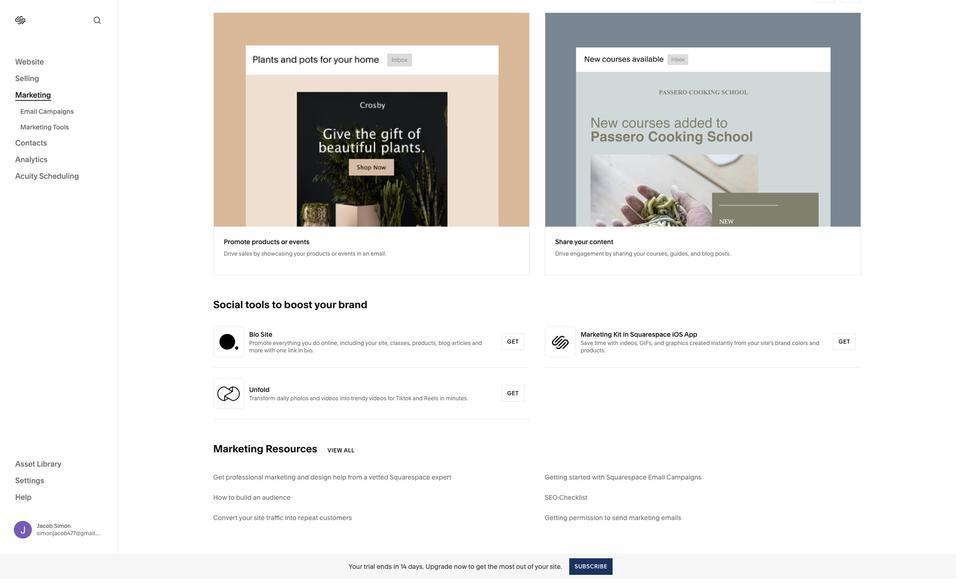Task type: locate. For each thing, give the bounding box(es) containing it.
marketing up email
[[15, 90, 51, 100]]

marketing
[[15, 90, 51, 100], [20, 123, 52, 131]]

0 vertical spatial marketing
[[15, 90, 51, 100]]

selling
[[15, 74, 39, 83]]

1 vertical spatial marketing
[[20, 123, 52, 131]]

jacob simon simonjacob477@gmail.com
[[37, 523, 108, 537]]

out
[[516, 563, 526, 571]]

simon
[[54, 523, 71, 530]]

email campaigns link
[[20, 104, 107, 119]]

asset
[[15, 460, 35, 469]]

simonjacob477@gmail.com
[[37, 530, 108, 537]]

your trial ends in 14 days. upgrade now to get the most out of your site.
[[349, 563, 562, 571]]

days.
[[408, 563, 424, 571]]

contacts
[[15, 138, 47, 148]]

settings link
[[15, 476, 102, 487]]

your
[[535, 563, 549, 571]]

marketing up contacts
[[20, 123, 52, 131]]

the
[[488, 563, 498, 571]]

jacob
[[37, 523, 53, 530]]

trial
[[364, 563, 375, 571]]

email
[[20, 107, 37, 116]]

acuity scheduling link
[[15, 171, 102, 182]]

14
[[401, 563, 407, 571]]

acuity scheduling
[[15, 172, 79, 181]]

your
[[349, 563, 362, 571]]

website link
[[15, 57, 102, 68]]

acuity
[[15, 172, 38, 181]]

asset library
[[15, 460, 61, 469]]

marketing tools
[[20, 123, 69, 131]]



Task type: describe. For each thing, give the bounding box(es) containing it.
asset library link
[[15, 459, 102, 470]]

now
[[454, 563, 467, 571]]

most
[[499, 563, 515, 571]]

ends
[[377, 563, 392, 571]]

website
[[15, 57, 44, 66]]

subscribe button
[[570, 559, 613, 575]]

marketing link
[[15, 90, 102, 101]]

analytics
[[15, 155, 48, 164]]

library
[[37, 460, 61, 469]]

marketing for marketing tools
[[20, 123, 52, 131]]

analytics link
[[15, 155, 102, 166]]

site.
[[550, 563, 562, 571]]

upgrade
[[426, 563, 453, 571]]

campaigns
[[39, 107, 74, 116]]

help
[[15, 493, 32, 502]]

email campaigns
[[20, 107, 74, 116]]

in
[[394, 563, 399, 571]]

selling link
[[15, 73, 102, 84]]

contacts link
[[15, 138, 102, 149]]

marketing tools link
[[20, 119, 107, 135]]

get
[[476, 563, 486, 571]]

settings
[[15, 476, 44, 485]]

to
[[469, 563, 475, 571]]

help link
[[15, 492, 32, 503]]

subscribe
[[575, 563, 608, 570]]

tools
[[53, 123, 69, 131]]

scheduling
[[39, 172, 79, 181]]

of
[[528, 563, 534, 571]]

marketing for marketing
[[15, 90, 51, 100]]



Task type: vqa. For each thing, say whether or not it's contained in the screenshot.
topmost Week
no



